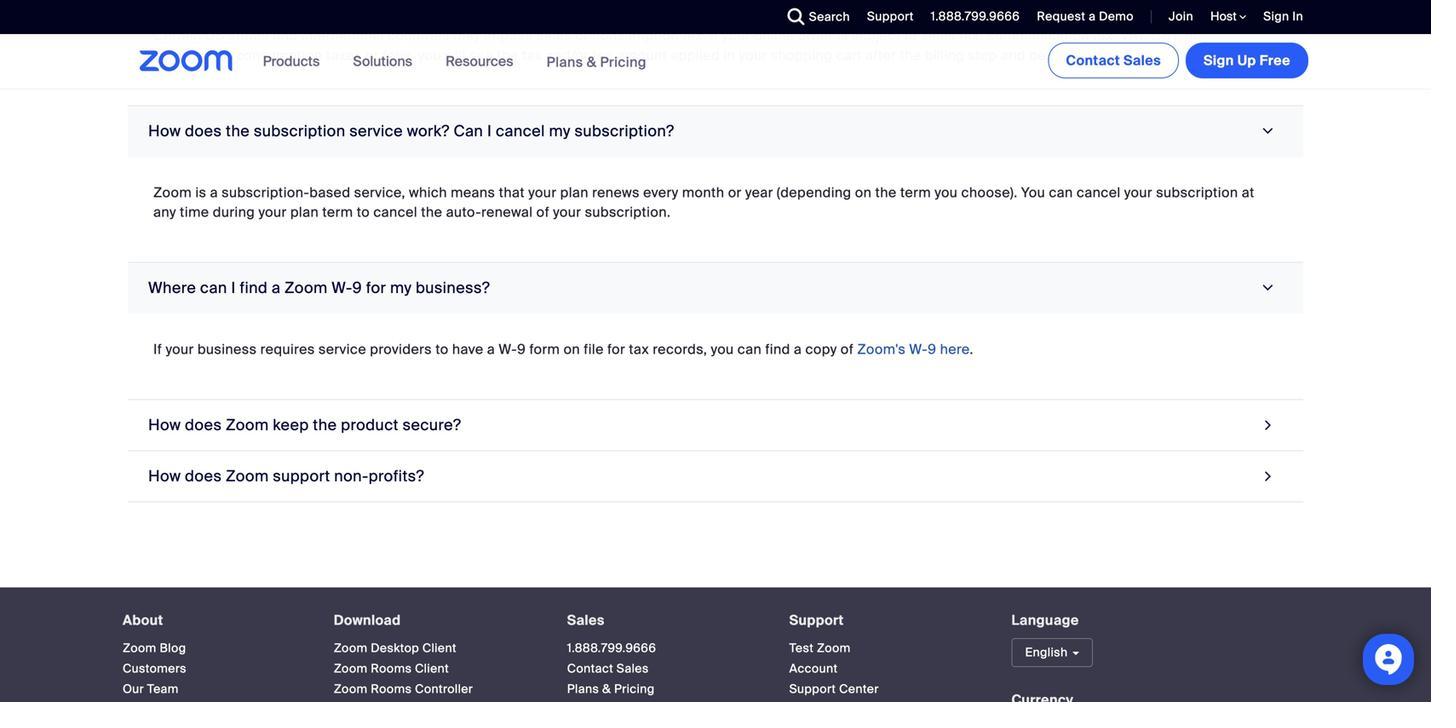 Task type: locate. For each thing, give the bounding box(es) containing it.
find
[[240, 278, 268, 298], [766, 340, 791, 358]]

our team link
[[123, 681, 179, 697]]

contact sales link
[[1049, 43, 1180, 78], [567, 661, 649, 677]]

for inside dropdown button
[[366, 278, 386, 298]]

term left choose).
[[901, 184, 932, 202]]

2 sales from the left
[[921, 27, 956, 45]]

1 horizontal spatial tax,
[[1093, 27, 1117, 45]]

& left amount
[[587, 53, 597, 71]]

0 horizontal spatial is
[[195, 184, 207, 202]]

meetings navigation
[[1045, 34, 1312, 82]]

pricing down the '1.888.799.9666' link
[[614, 681, 655, 697]]

and/or
[[546, 46, 589, 64]]

0 vertical spatial find
[[240, 278, 268, 298]]

for up providers at left
[[366, 278, 386, 298]]

tax down impose
[[522, 46, 542, 64]]

0 horizontal spatial cancel
[[374, 203, 418, 221]]

if inside the 'certain us states and international countries may impose sales or consumption tax. if your online order is subject to sales tax, communication tax, vat, gst, or comparable consumption taxes or fees, you will see the tax and/or fee amount applied in your shopping cart after the billing step and before checkout is complete.'
[[710, 27, 719, 45]]

sales
[[537, 27, 572, 45], [921, 27, 956, 45]]

if
[[710, 27, 719, 45], [153, 340, 162, 358]]

subscription up based
[[254, 121, 346, 141]]

how for how does the subscription service work? can i cancel my subscription?
[[148, 121, 181, 141]]

tax left records,
[[629, 340, 649, 358]]

1 vertical spatial how
[[148, 415, 181, 435]]

contact down the '1.888.799.9666' link
[[567, 661, 614, 677]]

a up requires
[[272, 278, 281, 298]]

0 vertical spatial on
[[855, 184, 872, 202]]

0 vertical spatial subscription
[[254, 121, 346, 141]]

at
[[1242, 184, 1255, 202]]

service right requires
[[319, 340, 366, 358]]

right image inside 'how does zoom keep the product secure?' dropdown button
[[1261, 414, 1277, 437]]

rooms
[[371, 661, 412, 677], [371, 681, 412, 697]]

comparable
[[153, 46, 232, 64]]

1.888.799.9666 link
[[567, 641, 657, 656]]

a inside dropdown button
[[272, 278, 281, 298]]

or
[[575, 27, 589, 45], [1185, 27, 1199, 45], [365, 46, 379, 64], [728, 184, 742, 202]]

find left copy
[[766, 340, 791, 358]]

can inside zoom is a subscription-based service, which means that your plan renews every month or year (depending on the term you choose). you can cancel your subscription at any time during your plan term to cancel the auto-renewal of your subscription.
[[1049, 184, 1074, 202]]

of right copy
[[841, 340, 854, 358]]

0 horizontal spatial contact
[[567, 661, 614, 677]]

client
[[423, 641, 457, 656], [415, 661, 449, 677]]

1 horizontal spatial on
[[855, 184, 872, 202]]

test zoom link
[[790, 641, 851, 656]]

& down the '1.888.799.9666' link
[[603, 681, 611, 697]]

request a demo link
[[1025, 0, 1139, 34], [1037, 9, 1134, 24]]

service for subscription
[[350, 121, 403, 141]]

0 vertical spatial contact sales link
[[1049, 43, 1180, 78]]

account
[[790, 661, 838, 677]]

my inside how does the subscription service work? can i cancel my subscription? dropdown button
[[549, 121, 571, 141]]

my left business?
[[390, 278, 412, 298]]

0 horizontal spatial tax
[[522, 46, 542, 64]]

any
[[153, 203, 176, 221]]

host
[[1211, 9, 1240, 24]]

on right (depending
[[855, 184, 872, 202]]

subscription left at
[[1157, 184, 1239, 202]]

billing
[[925, 46, 965, 64]]

cancel
[[496, 121, 545, 141], [1077, 184, 1121, 202], [374, 203, 418, 221]]

my left subscription?
[[549, 121, 571, 141]]

of
[[537, 203, 550, 221], [841, 340, 854, 358]]

find inside dropdown button
[[240, 278, 268, 298]]

consumption up amount
[[593, 27, 679, 45]]

1 horizontal spatial sales
[[617, 661, 649, 677]]

0 vertical spatial tax
[[522, 46, 542, 64]]

service inside dropdown button
[[350, 121, 403, 141]]

contact sales link inside meetings navigation
[[1049, 43, 1180, 78]]

contact inside 1.888.799.9666 contact sales plans & pricing
[[567, 661, 614, 677]]

sales
[[1124, 52, 1162, 69], [567, 611, 605, 629], [617, 661, 649, 677]]

1 horizontal spatial can
[[738, 340, 762, 358]]

host button
[[1211, 9, 1247, 25]]

sales down the '1.888.799.9666' link
[[617, 661, 649, 677]]

2 vertical spatial how
[[148, 467, 181, 486]]

a up during
[[210, 184, 218, 202]]

zoom inside dropdown button
[[226, 467, 269, 486]]

subscription.
[[585, 203, 671, 221]]

0 horizontal spatial sign
[[1204, 52, 1235, 69]]

1 horizontal spatial contact sales link
[[1049, 43, 1180, 78]]

0 vertical spatial sign
[[1264, 9, 1290, 24]]

plans left fee
[[547, 53, 583, 71]]

blog
[[160, 641, 186, 656]]

0 vertical spatial support
[[868, 9, 914, 24]]

1 horizontal spatial term
[[901, 184, 932, 202]]

0 horizontal spatial 9
[[353, 278, 362, 298]]

1 horizontal spatial find
[[766, 340, 791, 358]]

1 vertical spatial i
[[231, 278, 236, 298]]

1 vertical spatial contact
[[567, 661, 614, 677]]

i inside dropdown button
[[231, 278, 236, 298]]

1 vertical spatial if
[[153, 340, 162, 358]]

1 horizontal spatial for
[[608, 340, 626, 358]]

2 vertical spatial does
[[185, 467, 222, 486]]

tab list containing how does the subscription service work? can i cancel my subscription?
[[128, 0, 1304, 502]]

i
[[487, 121, 492, 141], [231, 278, 236, 298]]

0 vertical spatial right image
[[1257, 123, 1280, 139]]

0 horizontal spatial plan
[[290, 203, 319, 221]]

1 vertical spatial 1.888.799.9666
[[567, 641, 657, 656]]

subscription inside zoom is a subscription-based service, which means that your plan renews every month or year (depending on the term you choose). you can cancel your subscription at any time during your plan term to cancel the auto-renewal of your subscription.
[[1157, 184, 1239, 202]]

certain
[[153, 27, 202, 45]]

solutions
[[353, 52, 413, 70]]

0 vertical spatial of
[[537, 203, 550, 221]]

0 vertical spatial &
[[587, 53, 597, 71]]

main content
[[0, 0, 1432, 588]]

the
[[497, 46, 519, 64], [900, 46, 922, 64], [226, 121, 250, 141], [876, 184, 897, 202], [421, 203, 443, 221], [313, 415, 337, 435]]

1 horizontal spatial sign
[[1264, 9, 1290, 24]]

plans inside product information navigation
[[547, 53, 583, 71]]

2 how from the top
[[148, 415, 181, 435]]

can right records,
[[738, 340, 762, 358]]

2 vertical spatial sales
[[617, 661, 649, 677]]

how inside dropdown button
[[148, 415, 181, 435]]

can
[[1049, 184, 1074, 202], [200, 278, 227, 298], [738, 340, 762, 358]]

sales up the '1.888.799.9666' link
[[567, 611, 605, 629]]

a left demo
[[1089, 9, 1096, 24]]

a right have
[[487, 340, 495, 358]]

zoom left support
[[226, 467, 269, 486]]

may
[[453, 27, 481, 45]]

0 horizontal spatial of
[[537, 203, 550, 221]]

you down countries
[[418, 46, 441, 64]]

sign left in
[[1264, 9, 1290, 24]]

1 horizontal spatial cancel
[[496, 121, 545, 141]]

term down based
[[322, 203, 353, 221]]

right image inside where can i find a zoom w-9 for my business? dropdown button
[[1257, 280, 1280, 296]]

2 vertical spatial is
[[195, 184, 207, 202]]

right image for how does zoom keep the product secure?
[[1261, 414, 1277, 437]]

& inside 1.888.799.9666 contact sales plans & pricing
[[603, 681, 611, 697]]

pricing inside 1.888.799.9666 contact sales plans & pricing
[[614, 681, 655, 697]]

1 horizontal spatial my
[[549, 121, 571, 141]]

1 tax, from the left
[[960, 27, 984, 45]]

0 horizontal spatial sales
[[567, 611, 605, 629]]

tax, up checkout
[[1093, 27, 1117, 45]]

1 horizontal spatial of
[[841, 340, 854, 358]]

1 does from the top
[[185, 121, 222, 141]]

0 vertical spatial right image
[[1257, 280, 1280, 296]]

i right where
[[231, 278, 236, 298]]

right image
[[1257, 123, 1280, 139], [1261, 465, 1277, 488]]

choose).
[[962, 184, 1018, 202]]

1 rooms from the top
[[371, 661, 412, 677]]

1 vertical spatial service
[[319, 340, 366, 358]]

0 vertical spatial cancel
[[496, 121, 545, 141]]

banner
[[119, 34, 1312, 90]]

plan left renews
[[560, 184, 589, 202]]

is inside zoom is a subscription-based service, which means that your plan renews every month or year (depending on the term you choose). you can cancel your subscription at any time during your plan term to cancel the auto-renewal of your subscription.
[[195, 184, 207, 202]]

how for how does zoom keep the product secure?
[[148, 415, 181, 435]]

sign up free
[[1204, 52, 1291, 69]]

1 vertical spatial right image
[[1261, 414, 1277, 437]]

step
[[968, 46, 998, 64]]

rooms down zoom rooms client link
[[371, 681, 412, 697]]

and right step on the right of the page
[[1001, 46, 1026, 64]]

sign left up
[[1204, 52, 1235, 69]]

every
[[644, 184, 679, 202]]

support down account link
[[790, 681, 836, 697]]

you left choose).
[[935, 184, 958, 202]]

i right can
[[487, 121, 492, 141]]

checkout
[[1076, 46, 1137, 64]]

if down where
[[153, 340, 162, 358]]

0 horizontal spatial i
[[231, 278, 236, 298]]

demo
[[1099, 9, 1134, 24]]

tax, up step on the right of the page
[[960, 27, 984, 45]]

sales down vat,
[[1124, 52, 1162, 69]]

gst,
[[1152, 27, 1182, 45]]

right image inside how does zoom support non-profits? dropdown button
[[1261, 465, 1277, 488]]

is up cart
[[837, 27, 849, 45]]

contact down request a demo
[[1067, 52, 1121, 69]]

support up the subject
[[868, 9, 914, 24]]

1 vertical spatial &
[[603, 681, 611, 697]]

does for how does the subscription service work? can i cancel my subscription?
[[185, 121, 222, 141]]

about
[[123, 611, 163, 629]]

tax,
[[960, 27, 984, 45], [1093, 27, 1117, 45]]

1 horizontal spatial is
[[837, 27, 849, 45]]

cancel down service,
[[374, 203, 418, 221]]

cancel right "you"
[[1077, 184, 1121, 202]]

zoom inside zoom blog customers our team
[[123, 641, 157, 656]]

0 horizontal spatial my
[[390, 278, 412, 298]]

0 vertical spatial you
[[418, 46, 441, 64]]

search button
[[775, 0, 855, 34]]

can
[[454, 121, 483, 141]]

2 does from the top
[[185, 415, 222, 435]]

2 vertical spatial can
[[738, 340, 762, 358]]

1 horizontal spatial 1.888.799.9666
[[931, 9, 1020, 24]]

support up test zoom link
[[790, 611, 844, 629]]

0 horizontal spatial and
[[273, 27, 298, 45]]

0 horizontal spatial tax,
[[960, 27, 984, 45]]

on
[[855, 184, 872, 202], [564, 340, 580, 358]]

1 horizontal spatial subscription
[[1157, 184, 1239, 202]]

join link up complete.
[[1156, 0, 1198, 34]]

plan down based
[[290, 203, 319, 221]]

or left year
[[728, 184, 742, 202]]

2 vertical spatial to
[[436, 340, 449, 358]]

1 vertical spatial for
[[608, 340, 626, 358]]

0 vertical spatial can
[[1049, 184, 1074, 202]]

find up business
[[240, 278, 268, 298]]

1 vertical spatial does
[[185, 415, 222, 435]]

a
[[1089, 9, 1096, 24], [210, 184, 218, 202], [272, 278, 281, 298], [487, 340, 495, 358], [794, 340, 802, 358]]

is down vat,
[[1141, 46, 1152, 64]]

&
[[587, 53, 597, 71], [603, 681, 611, 697]]

1 vertical spatial and
[[1001, 46, 1026, 64]]

1 vertical spatial to
[[357, 203, 370, 221]]

0 horizontal spatial if
[[153, 340, 162, 358]]

0 horizontal spatial sales
[[537, 27, 572, 45]]

can right "you"
[[1049, 184, 1074, 202]]

of right renewal
[[537, 203, 550, 221]]

0 horizontal spatial can
[[200, 278, 227, 298]]

rooms down desktop
[[371, 661, 412, 677]]

which
[[409, 184, 447, 202]]

service
[[350, 121, 403, 141], [319, 340, 366, 358]]

the right after
[[900, 46, 922, 64]]

tax.
[[683, 27, 707, 45]]

0 vertical spatial my
[[549, 121, 571, 141]]

0 vertical spatial rooms
[[371, 661, 412, 677]]

sign inside sign up free "button"
[[1204, 52, 1235, 69]]

if right 'tax.'
[[710, 27, 719, 45]]

or up complete.
[[1185, 27, 1199, 45]]

1 how from the top
[[148, 121, 181, 141]]

sign in link
[[1251, 0, 1312, 34], [1264, 9, 1304, 24]]

w- inside dropdown button
[[332, 278, 353, 298]]

right image inside how does the subscription service work? can i cancel my subscription? dropdown button
[[1257, 123, 1280, 139]]

my inside where can i find a zoom w-9 for my business? dropdown button
[[390, 278, 412, 298]]

join link
[[1156, 0, 1198, 34], [1169, 9, 1194, 24]]

does inside dropdown button
[[185, 415, 222, 435]]

cancel right can
[[496, 121, 545, 141]]

3 does from the top
[[185, 467, 222, 486]]

1 vertical spatial plan
[[290, 203, 319, 221]]

on left the file
[[564, 340, 580, 358]]

1 vertical spatial you
[[935, 184, 958, 202]]

can right where
[[200, 278, 227, 298]]

you right records,
[[711, 340, 734, 358]]

1.888.799.9666 up step on the right of the page
[[931, 9, 1020, 24]]

is up time on the top left of the page
[[195, 184, 207, 202]]

service left the work?
[[350, 121, 403, 141]]

auto-
[[446, 203, 482, 221]]

0 vertical spatial consumption
[[593, 27, 679, 45]]

0 horizontal spatial find
[[240, 278, 268, 298]]

to right the subject
[[905, 27, 918, 45]]

0 horizontal spatial w-
[[332, 278, 353, 298]]

1 vertical spatial my
[[390, 278, 412, 298]]

the down impose
[[497, 46, 519, 64]]

you
[[418, 46, 441, 64], [935, 184, 958, 202], [711, 340, 734, 358]]

1 horizontal spatial consumption
[[593, 27, 679, 45]]

0 vertical spatial i
[[487, 121, 492, 141]]

0 horizontal spatial subscription
[[254, 121, 346, 141]]

where can i find a zoom w-9 for my business? button
[[128, 263, 1304, 314]]

contact sales link down demo
[[1049, 43, 1180, 78]]

zoom up requires
[[285, 278, 328, 298]]

subscription-
[[222, 184, 310, 202]]

main content containing how does the subscription service work? can i cancel my subscription?
[[0, 0, 1432, 588]]

for right the file
[[608, 340, 626, 358]]

1.888.799.9666 down sales link
[[567, 641, 657, 656]]

contact sales link down the '1.888.799.9666' link
[[567, 661, 649, 677]]

2 horizontal spatial can
[[1049, 184, 1074, 202]]

consumption down states
[[236, 46, 322, 64]]

support link up the subject
[[868, 9, 914, 24]]

to down service,
[[357, 203, 370, 221]]

and up the products
[[273, 27, 298, 45]]

tab list
[[128, 0, 1304, 502]]

sales up billing
[[921, 27, 956, 45]]

1.888.799.9666 button
[[918, 0, 1025, 34], [931, 9, 1020, 24]]

plans down the '1.888.799.9666' link
[[567, 681, 599, 697]]

2 horizontal spatial you
[[935, 184, 958, 202]]

0 vertical spatial does
[[185, 121, 222, 141]]

0 vertical spatial 1.888.799.9666
[[931, 9, 1020, 24]]

0 vertical spatial and
[[273, 27, 298, 45]]

download
[[334, 611, 401, 629]]

1 vertical spatial contact sales link
[[567, 661, 649, 677]]

service for requires
[[319, 340, 366, 358]]

profits?
[[369, 467, 424, 486]]

support link
[[855, 0, 918, 34], [868, 9, 914, 24], [790, 611, 844, 629]]

during
[[213, 203, 255, 221]]

1 horizontal spatial tax
[[629, 340, 649, 358]]

zoom logo image
[[140, 50, 233, 72]]

0 vertical spatial pricing
[[600, 53, 647, 71]]

2 horizontal spatial to
[[905, 27, 918, 45]]

3 how from the top
[[148, 467, 181, 486]]

0 horizontal spatial to
[[357, 203, 370, 221]]

0 horizontal spatial you
[[418, 46, 441, 64]]

fees,
[[383, 46, 415, 64]]

tax
[[522, 46, 542, 64], [629, 340, 649, 358]]

countries
[[388, 27, 450, 45]]

pricing
[[600, 53, 647, 71], [614, 681, 655, 697]]

to left have
[[436, 340, 449, 358]]

1 vertical spatial rooms
[[371, 681, 412, 697]]

zoom up the any
[[153, 184, 192, 202]]

0 horizontal spatial on
[[564, 340, 580, 358]]

support
[[273, 467, 330, 486]]

1 vertical spatial support
[[790, 611, 844, 629]]

0 horizontal spatial for
[[366, 278, 386, 298]]

the right keep
[[313, 415, 337, 435]]

and
[[273, 27, 298, 45], [1001, 46, 1026, 64]]

right image
[[1257, 280, 1280, 296], [1261, 414, 1277, 437]]

sales up and/or
[[537, 27, 572, 45]]

1 horizontal spatial 9
[[517, 340, 526, 358]]

1 horizontal spatial &
[[603, 681, 611, 697]]

zoom up the account
[[817, 641, 851, 656]]

pricing right and/or
[[600, 53, 647, 71]]

keep
[[273, 415, 309, 435]]

team
[[147, 681, 179, 697]]

zoom up customers link
[[123, 641, 157, 656]]

contact inside meetings navigation
[[1067, 52, 1121, 69]]

right image for how does zoom support non-profits?
[[1261, 465, 1277, 488]]

english button
[[1012, 638, 1094, 667]]

the up subscription-
[[226, 121, 250, 141]]



Task type: describe. For each thing, give the bounding box(es) containing it.
request
[[1037, 9, 1086, 24]]

renews
[[592, 184, 640, 202]]

support inside test zoom account support center
[[790, 681, 836, 697]]

business?
[[416, 278, 490, 298]]

states
[[228, 27, 269, 45]]

sign up free button
[[1186, 43, 1309, 78]]

solutions button
[[353, 34, 420, 89]]

service,
[[354, 184, 406, 202]]

9 inside where can i find a zoom w-9 for my business? dropdown button
[[353, 278, 362, 298]]

account link
[[790, 661, 838, 677]]

zoom blog link
[[123, 641, 186, 656]]

records,
[[653, 340, 708, 358]]

sign in
[[1264, 9, 1304, 24]]

how does zoom keep the product secure?
[[148, 415, 461, 435]]

or up and/or
[[575, 27, 589, 45]]

2 horizontal spatial is
[[1141, 46, 1152, 64]]

0 horizontal spatial term
[[322, 203, 353, 221]]

or left fees,
[[365, 46, 379, 64]]

zoom is a subscription-based service, which means that your plan renews every month or year (depending on the term you choose). you can cancel your subscription at any time during your plan term to cancel the auto-renewal of your subscription.
[[153, 184, 1255, 221]]

request a demo
[[1037, 9, 1134, 24]]

zoom rooms client link
[[334, 661, 449, 677]]

to inside zoom is a subscription-based service, which means that your plan renews every month or year (depending on the term you choose). you can cancel your subscription at any time during your plan term to cancel the auto-renewal of your subscription.
[[357, 203, 370, 221]]

plans inside 1.888.799.9666 contact sales plans & pricing
[[567, 681, 599, 697]]

how does zoom support non-profits? button
[[128, 451, 1304, 502]]

form
[[530, 340, 560, 358]]

2 vertical spatial you
[[711, 340, 734, 358]]

how does zoom keep the product secure? button
[[128, 400, 1304, 451]]

language
[[1012, 611, 1080, 629]]

zoom down zoom rooms client link
[[334, 681, 368, 697]]

my for business?
[[390, 278, 412, 298]]

1 vertical spatial on
[[564, 340, 580, 358]]

online
[[754, 27, 795, 45]]

resources button
[[446, 34, 521, 89]]

zoom desktop client link
[[334, 641, 457, 656]]

zoom inside zoom is a subscription-based service, which means that your plan renews every month or year (depending on the term you choose). you can cancel your subscription at any time during your plan term to cancel the auto-renewal of your subscription.
[[153, 184, 192, 202]]

1 vertical spatial tax
[[629, 340, 649, 358]]

or inside zoom is a subscription-based service, which means that your plan renews every month or year (depending on the term you choose). you can cancel your subscription at any time during your plan term to cancel the auto-renewal of your subscription.
[[728, 184, 742, 202]]

will
[[445, 46, 466, 64]]

join
[[1169, 9, 1194, 24]]

subject
[[852, 27, 901, 45]]

subscription?
[[575, 121, 675, 141]]

renewal
[[482, 203, 533, 221]]

support link up after
[[855, 0, 918, 34]]

in
[[1293, 9, 1304, 24]]

does for how does zoom keep the product secure?
[[185, 415, 222, 435]]

subscription inside dropdown button
[[254, 121, 346, 141]]

& inside product information navigation
[[587, 53, 597, 71]]

zoom down the download
[[334, 641, 368, 656]]

banner containing contact sales
[[119, 34, 1312, 90]]

center
[[840, 681, 879, 697]]

vat,
[[1121, 27, 1148, 45]]

where
[[148, 278, 196, 298]]

product information navigation
[[250, 34, 660, 90]]

products button
[[263, 34, 328, 89]]

1 vertical spatial consumption
[[236, 46, 322, 64]]

up
[[1238, 52, 1257, 69]]

1 vertical spatial of
[[841, 340, 854, 358]]

cancel inside dropdown button
[[496, 121, 545, 141]]

you
[[1022, 184, 1046, 202]]

free
[[1260, 52, 1291, 69]]

support for support link over the subject
[[868, 9, 914, 24]]

sign for sign in
[[1264, 9, 1290, 24]]

1.888.799.9666 for 1.888.799.9666 contact sales plans & pricing
[[567, 641, 657, 656]]

communication
[[987, 27, 1090, 45]]

fee
[[593, 46, 614, 64]]

1.888.799.9666 for 1.888.799.9666
[[931, 9, 1020, 24]]

support center link
[[790, 681, 879, 697]]

on inside zoom is a subscription-based service, which means that your plan renews every month or year (depending on the term you choose). you can cancel your subscription at any time during your plan term to cancel the auto-renewal of your subscription.
[[855, 184, 872, 202]]

2 tax, from the left
[[1093, 27, 1117, 45]]

.
[[970, 340, 974, 358]]

1 horizontal spatial w-
[[499, 340, 517, 358]]

right image for where can i find a zoom w-9 for my business?
[[1257, 280, 1280, 296]]

here
[[941, 340, 970, 358]]

1 vertical spatial find
[[766, 340, 791, 358]]

sign for sign up free
[[1204, 52, 1235, 69]]

that
[[499, 184, 525, 202]]

i inside dropdown button
[[487, 121, 492, 141]]

business
[[198, 340, 257, 358]]

1 sales from the left
[[537, 27, 572, 45]]

1 horizontal spatial and
[[1001, 46, 1026, 64]]

work?
[[407, 121, 450, 141]]

a left copy
[[794, 340, 802, 358]]

a inside zoom is a subscription-based service, which means that your plan renews every month or year (depending on the term you choose). you can cancel your subscription at any time during your plan term to cancel the auto-renewal of your subscription.
[[210, 184, 218, 202]]

zoom desktop client zoom rooms client zoom rooms controller
[[334, 641, 473, 697]]

plans & pricing
[[547, 53, 647, 71]]

can inside dropdown button
[[200, 278, 227, 298]]

resources
[[446, 52, 514, 70]]

1 vertical spatial client
[[415, 661, 449, 677]]

0 horizontal spatial contact sales link
[[567, 661, 649, 677]]

1 vertical spatial sales
[[567, 611, 605, 629]]

(depending
[[777, 184, 852, 202]]

of inside zoom is a subscription-based service, which means that your plan renews every month or year (depending on the term you choose). you can cancel your subscription at any time during your plan term to cancel the auto-renewal of your subscription.
[[537, 203, 550, 221]]

1.888.799.9666 contact sales plans & pricing
[[567, 641, 657, 697]]

the inside dropdown button
[[313, 415, 337, 435]]

contact sales
[[1067, 52, 1162, 69]]

how does zoom support non-profits?
[[148, 467, 424, 486]]

2 horizontal spatial 9
[[928, 340, 937, 358]]

zoom inside test zoom account support center
[[817, 641, 851, 656]]

taxes
[[326, 46, 362, 64]]

right image for how does the subscription service work? can i cancel my subscription?
[[1257, 123, 1280, 139]]

if your business requires service providers to have a w-9 form on file for tax records, you can find a copy of zoom's w-9 here .
[[153, 340, 974, 358]]

complete.
[[1155, 46, 1221, 64]]

join link up gst,
[[1169, 9, 1194, 24]]

order
[[798, 27, 834, 45]]

the down which
[[421, 203, 443, 221]]

see
[[469, 46, 494, 64]]

copy
[[806, 340, 837, 358]]

0 vertical spatial term
[[901, 184, 932, 202]]

zoom down zoom desktop client link
[[334, 661, 368, 677]]

support link up test zoom link
[[790, 611, 844, 629]]

2 rooms from the top
[[371, 681, 412, 697]]

international
[[301, 27, 384, 45]]

sales inside 1.888.799.9666 contact sales plans & pricing
[[617, 661, 649, 677]]

zoom left keep
[[226, 415, 269, 435]]

non-
[[334, 467, 369, 486]]

secure?
[[403, 415, 461, 435]]

controller
[[415, 681, 473, 697]]

tax inside the 'certain us states and international countries may impose sales or consumption tax. if your online order is subject to sales tax, communication tax, vat, gst, or comparable consumption taxes or fees, you will see the tax and/or fee amount applied in your shopping cart after the billing step and before checkout is complete.'
[[522, 46, 542, 64]]

1 horizontal spatial plan
[[560, 184, 589, 202]]

customers link
[[123, 661, 187, 677]]

1 vertical spatial cancel
[[1077, 184, 1121, 202]]

the inside dropdown button
[[226, 121, 250, 141]]

you inside the 'certain us states and international countries may impose sales or consumption tax. if your online order is subject to sales tax, communication tax, vat, gst, or comparable consumption taxes or fees, you will see the tax and/or fee amount applied in your shopping cart after the billing step and before checkout is complete.'
[[418, 46, 441, 64]]

sales inside meetings navigation
[[1124, 52, 1162, 69]]

time
[[180, 203, 209, 221]]

the right (depending
[[876, 184, 897, 202]]

customers
[[123, 661, 187, 677]]

2 horizontal spatial w-
[[910, 340, 928, 358]]

does for how does zoom support non-profits?
[[185, 467, 222, 486]]

in
[[724, 46, 736, 64]]

you inside zoom is a subscription-based service, which means that your plan renews every month or year (depending on the term you choose). you can cancel your subscription at any time during your plan term to cancel the auto-renewal of your subscription.
[[935, 184, 958, 202]]

impose
[[484, 27, 533, 45]]

applied
[[671, 46, 720, 64]]

before
[[1030, 46, 1073, 64]]

means
[[451, 184, 495, 202]]

how does the subscription service work? can i cancel my subscription? button
[[128, 106, 1304, 157]]

product
[[341, 415, 399, 435]]

cart
[[836, 46, 862, 64]]

to inside the 'certain us states and international countries may impose sales or consumption tax. if your online order is subject to sales tax, communication tax, vat, gst, or comparable consumption taxes or fees, you will see the tax and/or fee amount applied in your shopping cart after the billing step and before checkout is complete.'
[[905, 27, 918, 45]]

desktop
[[371, 641, 419, 656]]

certain us states and international countries may impose sales or consumption tax. if your online order is subject to sales tax, communication tax, vat, gst, or comparable consumption taxes or fees, you will see the tax and/or fee amount applied in your shopping cart after the billing step and before checkout is complete.
[[153, 27, 1221, 64]]

0 vertical spatial client
[[423, 641, 457, 656]]

search
[[809, 9, 850, 25]]

0 vertical spatial is
[[837, 27, 849, 45]]

my for subscription?
[[549, 121, 571, 141]]

after
[[866, 46, 897, 64]]

pricing inside product information navigation
[[600, 53, 647, 71]]

sales link
[[567, 611, 605, 629]]

us
[[205, 27, 225, 45]]

support for support link over test zoom link
[[790, 611, 844, 629]]

where can i find a zoom w-9 for my business?
[[148, 278, 490, 298]]

zoom's w-9 here link
[[858, 340, 970, 358]]

how for how does zoom support non-profits?
[[148, 467, 181, 486]]



Task type: vqa. For each thing, say whether or not it's contained in the screenshot.
right icon related to 1st menu item from the bottom of the Admin Menu menu
no



